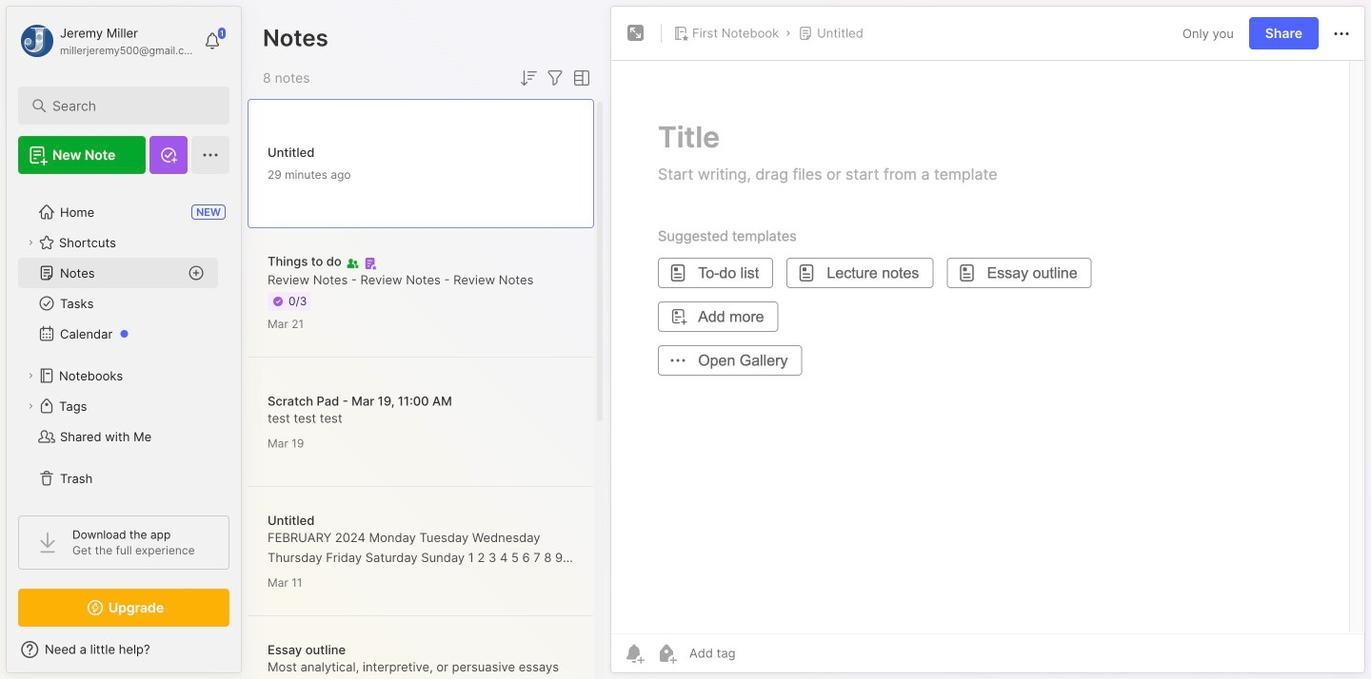 Task type: locate. For each thing, give the bounding box(es) containing it.
Add filters field
[[544, 67, 566, 89]]

note window element
[[610, 6, 1365, 679]]

None search field
[[52, 94, 204, 117]]

add filters image
[[544, 67, 566, 89]]

View options field
[[566, 67, 593, 89]]

add tag image
[[655, 643, 678, 666]]

WHAT'S NEW field
[[7, 635, 241, 666]]

Account field
[[18, 22, 194, 60]]

More actions field
[[1330, 21, 1353, 45]]

Add tag field
[[687, 646, 830, 662]]

add a reminder image
[[623, 643, 646, 666]]

tree
[[7, 186, 241, 506]]



Task type: vqa. For each thing, say whether or not it's contained in the screenshot.
and to the right
no



Task type: describe. For each thing, give the bounding box(es) containing it.
expand note image
[[625, 22, 647, 45]]

Note Editor text field
[[611, 60, 1364, 634]]

tree inside the main 'element'
[[7, 186, 241, 506]]

click to collapse image
[[240, 645, 255, 667]]

main element
[[0, 0, 248, 680]]

expand notebooks image
[[25, 370, 36, 382]]

Sort options field
[[517, 67, 540, 89]]

more actions image
[[1330, 22, 1353, 45]]

expand tags image
[[25, 401, 36, 412]]

Search text field
[[52, 97, 204, 115]]

none search field inside the main 'element'
[[52, 94, 204, 117]]



